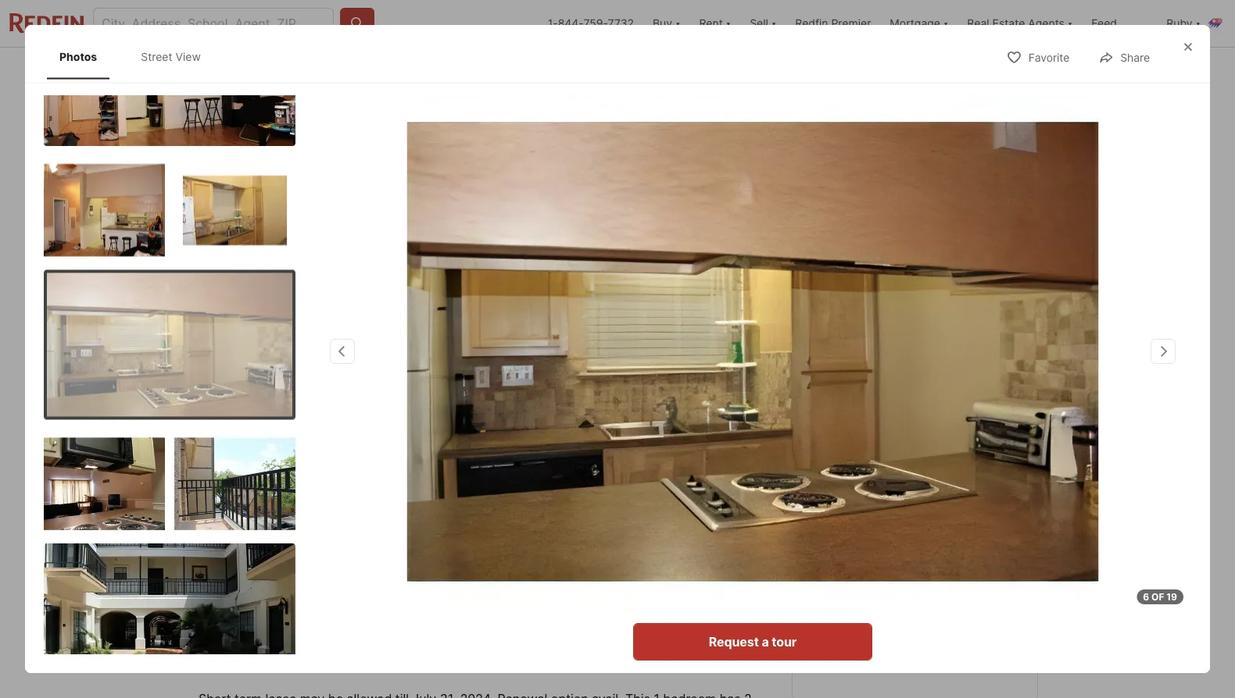 Task type: vqa. For each thing, say whether or not it's contained in the screenshot.
1st "Public" from the bottom of the page
no



Task type: locate. For each thing, give the bounding box(es) containing it.
ft
[[489, 515, 501, 530]]

st
[[306, 461, 319, 476], [811, 511, 828, 530], [417, 647, 436, 669]]

1 vertical spatial street
[[246, 406, 279, 419]]

1 horizontal spatial san
[[306, 647, 339, 669]]

request a tour button
[[811, 551, 1019, 589], [633, 624, 872, 661]]

1 vertical spatial a
[[899, 612, 907, 627]]

1 horizontal spatial street
[[246, 406, 279, 419]]

1 vertical spatial san
[[919, 487, 948, 507]]

1 vertical spatial view
[[281, 406, 308, 419]]

1 vertical spatial street view
[[246, 406, 308, 419]]

0 vertical spatial request a tour
[[871, 562, 959, 577]]

1 horizontal spatial 1908 san antonio st #305
[[811, 487, 1013, 530]]

request inside dialog
[[709, 635, 759, 650]]

view inside button
[[281, 406, 308, 419]]

favorite button
[[993, 41, 1083, 73]]

message
[[909, 612, 965, 627]]

7732
[[608, 17, 634, 30]]

street inside button
[[246, 406, 279, 419]]

0 horizontal spatial view
[[176, 50, 201, 63]]

of
[[1152, 592, 1164, 603]]

6 of 19
[[1143, 592, 1177, 603]]

user photo image
[[1207, 14, 1226, 33]]

2 horizontal spatial a
[[924, 562, 931, 577]]

5 tab from the left
[[519, 51, 591, 88]]

request
[[871, 562, 921, 577], [709, 635, 759, 650]]

2 horizontal spatial 1908
[[877, 487, 916, 507]]

0 vertical spatial tour
[[934, 562, 959, 577]]

19 left photos
[[959, 406, 971, 419]]

1908 san antonio st #305
[[199, 461, 353, 476], [811, 487, 1013, 530]]

baths
[[398, 515, 432, 530]]

map entry image
[[689, 460, 767, 539]]

share inside request a tour dialog
[[1120, 51, 1150, 64]]

patio/balcony
[[392, 569, 453, 580]]

1 vertical spatial tour
[[772, 635, 797, 650]]

request for the top request a tour button
[[871, 562, 921, 577]]

0 horizontal spatial request a tour
[[709, 635, 797, 650]]

0 horizontal spatial st
[[306, 461, 319, 476]]

19
[[959, 406, 971, 419], [1167, 592, 1177, 603]]

tab list containing photos
[[44, 34, 229, 79]]

about
[[199, 647, 253, 669]]

0 vertical spatial view
[[176, 50, 201, 63]]

2 horizontal spatial antonio
[[952, 487, 1013, 507]]

0 vertical spatial antonio
[[257, 461, 303, 476]]

street view inside button
[[246, 406, 308, 419]]

0 horizontal spatial 19
[[959, 406, 971, 419]]

1908 san antonio st #305 image
[[407, 94, 1099, 613]]

6
[[1143, 592, 1149, 603]]

6 tab from the left
[[591, 51, 717, 88]]

2 vertical spatial san
[[306, 647, 339, 669]]

a for send a message button on the bottom right of page
[[899, 612, 907, 627]]

view
[[176, 50, 201, 63], [281, 406, 308, 419]]

1 vertical spatial request
[[709, 635, 759, 650]]

1 horizontal spatial #305
[[440, 647, 488, 669]]

1 horizontal spatial request
[[871, 562, 921, 577]]

request a tour for the top request a tour button
[[871, 562, 959, 577]]

1 horizontal spatial view
[[281, 406, 308, 419]]

share left favorite
[[994, 62, 1023, 75]]

19 photos
[[959, 406, 1011, 419]]

antonio
[[257, 461, 303, 476], [952, 487, 1013, 507], [343, 647, 413, 669]]

0 horizontal spatial street
[[141, 50, 172, 63]]

19 photos button
[[924, 397, 1024, 428]]

share button
[[1085, 41, 1163, 73], [959, 52, 1037, 84]]

1 vertical spatial request a tour
[[709, 635, 797, 650]]

0 vertical spatial street
[[141, 50, 172, 63]]

street view
[[141, 50, 201, 63], [246, 406, 308, 419]]

submit search image
[[349, 16, 365, 31]]

$1,299 /mo price
[[199, 491, 293, 530]]

1 horizontal spatial request a tour
[[871, 562, 959, 577]]

2 horizontal spatial san
[[919, 487, 948, 507]]

78705
[[423, 461, 460, 476]]

0 horizontal spatial street view
[[141, 50, 201, 63]]

image image
[[199, 91, 786, 441], [792, 91, 1037, 263], [44, 161, 165, 261], [174, 161, 296, 261], [792, 269, 1037, 441], [47, 274, 292, 417], [44, 435, 165, 535], [174, 435, 296, 535], [44, 545, 296, 695]]

0 horizontal spatial a
[[762, 635, 769, 650]]

1 horizontal spatial antonio
[[343, 647, 413, 669]]

1 vertical spatial 19
[[1167, 592, 1177, 603]]

tour
[[934, 562, 959, 577], [772, 635, 797, 650]]

street inside 'tab'
[[141, 50, 172, 63]]

0 vertical spatial request
[[871, 562, 921, 577]]

tab
[[199, 51, 299, 88], [299, 51, 381, 88], [381, 51, 437, 88], [437, 51, 519, 88], [519, 51, 591, 88], [591, 51, 717, 88]]

2 horizontal spatial st
[[811, 511, 828, 530]]

0 horizontal spatial request
[[709, 635, 759, 650]]

City, Address, School, Agent, ZIP search field
[[93, 8, 334, 39]]

request a tour
[[871, 562, 959, 577], [709, 635, 797, 650]]

1 vertical spatial 1908
[[877, 487, 916, 507]]

redfin
[[795, 17, 828, 30]]

1 horizontal spatial 19
[[1167, 592, 1177, 603]]

share
[[1120, 51, 1150, 64], [994, 62, 1023, 75]]

request a tour inside request a tour dialog
[[709, 635, 797, 650]]

1 baths
[[398, 491, 432, 530]]

a
[[924, 562, 931, 577], [899, 612, 907, 627], [762, 635, 769, 650]]

1 vertical spatial antonio
[[952, 487, 1013, 507]]

tab list
[[44, 34, 229, 79], [199, 48, 729, 88]]

1 horizontal spatial a
[[899, 612, 907, 627]]

a inside dialog
[[762, 635, 769, 650]]

street view button
[[211, 397, 321, 428]]

2 vertical spatial st
[[417, 647, 436, 669]]

1 vertical spatial #305
[[831, 511, 873, 530]]

favorite
[[1029, 51, 1070, 64]]

1 vertical spatial request a tour button
[[633, 624, 872, 661]]

0 vertical spatial 19
[[959, 406, 971, 419]]

0 horizontal spatial #305
[[322, 461, 353, 476]]

0 horizontal spatial 1908 san antonio st #305
[[199, 461, 353, 476]]

0 vertical spatial street view
[[141, 50, 201, 63]]

2 tab from the left
[[299, 51, 381, 88]]

feed button
[[1082, 0, 1157, 47]]

2 vertical spatial antonio
[[343, 647, 413, 669]]

0 vertical spatial san
[[231, 461, 254, 476]]

19 right of
[[1167, 592, 1177, 603]]

send
[[866, 612, 897, 627]]

photos
[[974, 406, 1011, 419]]

street view inside 'tab'
[[141, 50, 201, 63]]

1
[[398, 491, 407, 513]]

share down feed button
[[1120, 51, 1150, 64]]

0 vertical spatial 1908
[[199, 461, 228, 476]]

1908
[[199, 461, 228, 476], [877, 487, 916, 507], [257, 647, 302, 669]]

san inside 1908 san antonio st #305
[[919, 487, 948, 507]]

1-844-759-7732
[[548, 17, 634, 30]]

0 vertical spatial 1908 san antonio st #305
[[199, 461, 353, 476]]

street
[[141, 50, 172, 63], [246, 406, 279, 419]]

652
[[470, 491, 504, 513]]

1 vertical spatial st
[[811, 511, 828, 530]]

contact
[[811, 487, 877, 507]]

1 horizontal spatial share
[[1120, 51, 1150, 64]]

2 vertical spatial a
[[762, 635, 769, 650]]

view inside 'tab'
[[176, 50, 201, 63]]

#305
[[322, 461, 353, 476], [831, 511, 873, 530], [440, 647, 488, 669]]

19 inside 19 photos button
[[959, 406, 971, 419]]

a inside button
[[899, 612, 907, 627]]

0 vertical spatial a
[[924, 562, 931, 577]]

about 1908 san antonio st #305
[[199, 647, 488, 669]]

0 horizontal spatial tour
[[772, 635, 797, 650]]

2 vertical spatial 1908
[[257, 647, 302, 669]]

1 horizontal spatial street view
[[246, 406, 308, 419]]

1 horizontal spatial share button
[[1085, 41, 1163, 73]]

844-
[[558, 17, 584, 30]]

san
[[231, 461, 254, 476], [919, 487, 948, 507], [306, 647, 339, 669]]

request for the bottom request a tour button
[[709, 635, 759, 650]]



Task type: describe. For each thing, give the bounding box(es) containing it.
4 tab from the left
[[437, 51, 519, 88]]

2 horizontal spatial #305
[[831, 511, 873, 530]]

premier
[[831, 17, 871, 30]]

0 vertical spatial #305
[[322, 461, 353, 476]]

0 vertical spatial st
[[306, 461, 319, 476]]

feed
[[1092, 17, 1117, 30]]

/mo
[[259, 491, 293, 513]]

0 vertical spatial request a tour button
[[811, 551, 1019, 589]]

0 horizontal spatial share button
[[959, 52, 1037, 84]]

19 inside request a tour dialog
[[1167, 592, 1177, 603]]

tx
[[404, 461, 420, 476]]

1-
[[548, 17, 558, 30]]

0 horizontal spatial share
[[994, 62, 1023, 75]]

send a message
[[866, 612, 965, 627]]

photos
[[59, 50, 97, 63]]

1 tab from the left
[[199, 51, 299, 88]]

1 horizontal spatial st
[[417, 647, 436, 669]]

1 horizontal spatial 1908
[[257, 647, 302, 669]]

652 sq ft
[[470, 491, 504, 530]]

send a message button
[[811, 601, 1019, 639]]

1908 inside 1908 san antonio st #305
[[877, 487, 916, 507]]

request a tour dialog
[[25, 0, 1210, 699]]

a/c
[[208, 569, 224, 580]]

1-844-759-7732 link
[[548, 17, 634, 30]]

759-
[[583, 17, 608, 30]]

request a tour for the bottom request a tour button
[[709, 635, 797, 650]]

tx 78705
[[404, 461, 460, 476]]

dishwasher
[[246, 569, 298, 580]]

redfin premier
[[795, 17, 871, 30]]

street view tab
[[128, 38, 213, 76]]

3 tab from the left
[[381, 51, 437, 88]]

a for the bottom request a tour button
[[762, 635, 769, 650]]

2 vertical spatial #305
[[440, 647, 488, 669]]

a for the top request a tour button
[[924, 562, 931, 577]]

0 horizontal spatial 1908
[[199, 461, 228, 476]]

0 horizontal spatial san
[[231, 461, 254, 476]]

tab list inside request a tour dialog
[[44, 34, 229, 79]]

share button inside request a tour dialog
[[1085, 41, 1163, 73]]

photos tab
[[47, 38, 110, 76]]

1 horizontal spatial tour
[[934, 562, 959, 577]]

0 horizontal spatial antonio
[[257, 461, 303, 476]]

1 vertical spatial 1908 san antonio st #305
[[811, 487, 1013, 530]]

tour inside dialog
[[772, 635, 797, 650]]

price
[[199, 515, 228, 530]]

redfin premier button
[[786, 0, 881, 47]]

sq
[[470, 515, 485, 530]]

$1,299
[[199, 491, 259, 513]]



